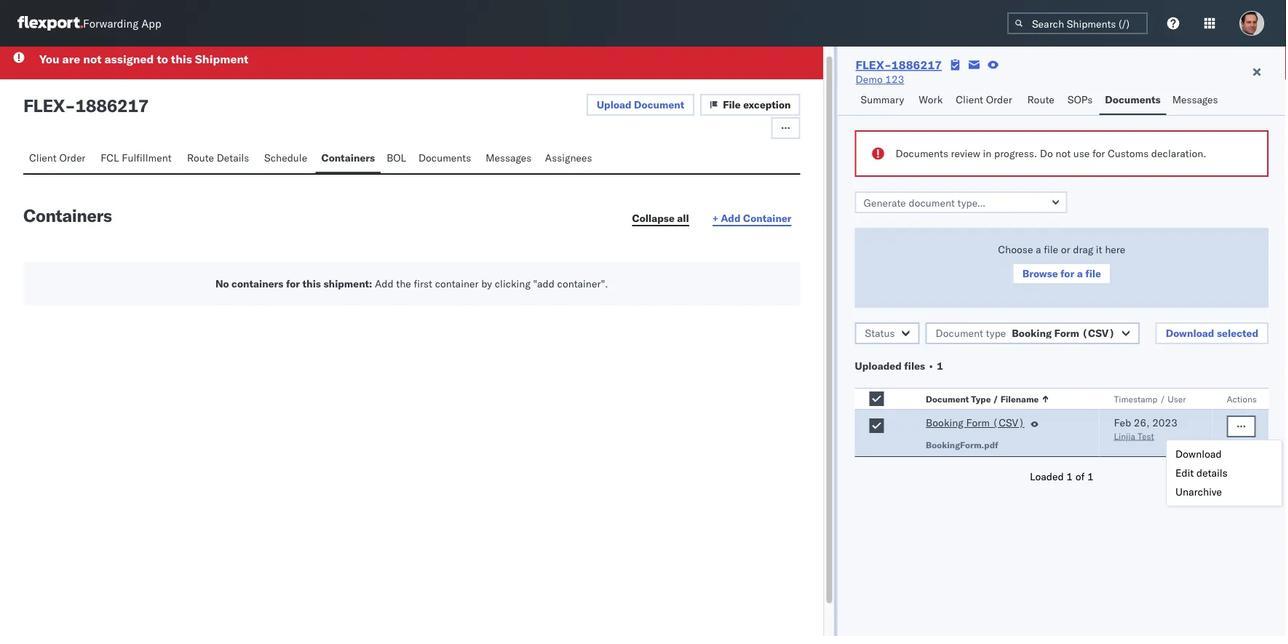 Task type: describe. For each thing, give the bounding box(es) containing it.
fcl fulfillment button
[[95, 145, 181, 173]]

document type / filename
[[926, 394, 1039, 404]]

1 for ∙
[[937, 360, 944, 372]]

timestamp / user button
[[1112, 390, 1198, 405]]

file
[[723, 98, 741, 111]]

messages for the top messages button
[[1173, 93, 1219, 106]]

file inside button
[[1086, 267, 1102, 280]]

1 horizontal spatial booking
[[1012, 327, 1052, 340]]

bol
[[387, 151, 406, 164]]

0 horizontal spatial order
[[59, 151, 85, 164]]

1 horizontal spatial 1
[[1067, 470, 1073, 483]]

status button
[[855, 323, 920, 344]]

for inside button
[[1061, 267, 1075, 280]]

0 vertical spatial document
[[634, 98, 685, 111]]

actions
[[1227, 394, 1257, 404]]

download for edit
[[1176, 448, 1222, 461]]

booking form (csv) link
[[926, 416, 1025, 433]]

route details button
[[181, 145, 259, 173]]

or
[[1061, 243, 1071, 256]]

flex - 1886217
[[23, 94, 149, 116]]

0 horizontal spatial not
[[83, 51, 102, 66]]

1 for of
[[1088, 470, 1094, 483]]

2 horizontal spatial for
[[1093, 147, 1106, 160]]

container
[[435, 277, 479, 290]]

summary button
[[855, 87, 913, 115]]

flex
[[23, 94, 65, 116]]

-
[[65, 94, 75, 116]]

0 horizontal spatial add
[[375, 277, 394, 290]]

work button
[[913, 87, 950, 115]]

∙
[[928, 360, 935, 372]]

by
[[481, 277, 492, 290]]

client order for leftmost client order button
[[29, 151, 85, 164]]

0 horizontal spatial for
[[286, 277, 300, 290]]

route button
[[1022, 87, 1062, 115]]

bol button
[[381, 145, 413, 173]]

0 vertical spatial messages button
[[1167, 87, 1226, 115]]

review
[[951, 147, 981, 160]]

download selected
[[1166, 327, 1259, 340]]

details
[[1197, 467, 1228, 479]]

files
[[905, 360, 926, 372]]

1 vertical spatial 1886217
[[75, 94, 149, 116]]

container
[[743, 212, 792, 224]]

declaration.
[[1152, 147, 1207, 160]]

all
[[677, 212, 689, 224]]

0 vertical spatial documents button
[[1100, 87, 1167, 115]]

document for document type booking form (csv)
[[936, 327, 984, 340]]

0 horizontal spatial containers
[[23, 204, 112, 226]]

assignees
[[545, 151, 592, 164]]

feb
[[1114, 417, 1132, 429]]

schedule button
[[259, 145, 316, 173]]

forwarding app link
[[17, 16, 161, 31]]

containers button
[[316, 145, 381, 173]]

browse for a file button
[[1013, 263, 1112, 285]]

do
[[1040, 147, 1053, 160]]

bookingform.pdf
[[926, 439, 999, 450]]

0 vertical spatial client order button
[[950, 87, 1022, 115]]

here
[[1105, 243, 1126, 256]]

collapse all button
[[624, 208, 698, 229]]

1 vertical spatial booking
[[926, 417, 964, 429]]

use
[[1074, 147, 1090, 160]]

Search Shipments (/) text field
[[1008, 12, 1148, 34]]

forwarding
[[83, 16, 139, 30]]

assigned
[[104, 51, 154, 66]]

shipment:
[[324, 277, 372, 290]]

forwarding app
[[83, 16, 161, 30]]

user
[[1168, 394, 1187, 404]]

the
[[396, 277, 411, 290]]

sops
[[1068, 93, 1093, 106]]

flexport. image
[[17, 16, 83, 31]]

clicking
[[495, 277, 531, 290]]

work
[[919, 93, 943, 106]]

booking form (csv)
[[926, 417, 1025, 429]]

uploaded
[[855, 360, 902, 372]]

uploaded files ∙ 1
[[855, 360, 944, 372]]

fcl
[[101, 151, 119, 164]]

0 horizontal spatial documents button
[[413, 145, 480, 173]]

selected
[[1217, 327, 1259, 340]]

fulfillment
[[122, 151, 172, 164]]

download edit details unarchive
[[1176, 448, 1228, 498]]

documents for documents button to the top
[[1106, 93, 1161, 106]]

1 vertical spatial not
[[1056, 147, 1071, 160]]

it
[[1097, 243, 1103, 256]]

client for top client order button
[[956, 93, 984, 106]]

drag
[[1073, 243, 1094, 256]]

1 horizontal spatial 1886217
[[892, 58, 942, 72]]

upload
[[597, 98, 632, 111]]

linjia
[[1114, 431, 1136, 442]]

route details
[[187, 151, 249, 164]]

are
[[62, 51, 80, 66]]

0 horizontal spatial client order button
[[23, 145, 95, 173]]

1 vertical spatial this
[[303, 277, 321, 290]]

containers
[[232, 277, 284, 290]]

document type booking form (csv)
[[936, 327, 1116, 340]]

client for leftmost client order button
[[29, 151, 57, 164]]

1 horizontal spatial (csv)
[[1082, 327, 1116, 340]]



Task type: vqa. For each thing, say whether or not it's contained in the screenshot.
the "OS"
no



Task type: locate. For each thing, give the bounding box(es) containing it.
1 vertical spatial document
[[936, 327, 984, 340]]

1 vertical spatial route
[[187, 151, 214, 164]]

0 vertical spatial this
[[171, 51, 192, 66]]

0 vertical spatial booking
[[1012, 327, 1052, 340]]

1 right of
[[1088, 470, 1094, 483]]

0 horizontal spatial messages button
[[480, 145, 539, 173]]

messages up "declaration." at top right
[[1173, 93, 1219, 106]]

document
[[634, 98, 685, 111], [936, 327, 984, 340], [926, 394, 969, 404]]

test
[[1138, 431, 1155, 442]]

2023
[[1153, 417, 1178, 429]]

demo 123 link
[[856, 72, 905, 87]]

0 horizontal spatial 1
[[937, 360, 944, 372]]

app
[[141, 16, 161, 30]]

customs
[[1108, 147, 1149, 160]]

client order left the fcl
[[29, 151, 85, 164]]

1 horizontal spatial not
[[1056, 147, 1071, 160]]

choose
[[999, 243, 1034, 256]]

document left type at bottom right
[[936, 327, 984, 340]]

documents right bol 'button'
[[419, 151, 471, 164]]

no
[[215, 277, 229, 290]]

progress.
[[995, 147, 1038, 160]]

1886217 up '123'
[[892, 58, 942, 72]]

sops button
[[1062, 87, 1100, 115]]

collapse all
[[632, 212, 689, 224]]

1 horizontal spatial route
[[1028, 93, 1055, 106]]

0 vertical spatial order
[[986, 93, 1013, 106]]

0 vertical spatial containers
[[321, 151, 375, 164]]

add right +
[[721, 212, 741, 224]]

a right choose
[[1036, 243, 1042, 256]]

order left the fcl
[[59, 151, 85, 164]]

2 / from the left
[[1160, 394, 1166, 404]]

1 right the ∙
[[937, 360, 944, 372]]

route for route
[[1028, 93, 1055, 106]]

messages for the leftmost messages button
[[486, 151, 532, 164]]

this right to
[[171, 51, 192, 66]]

1 vertical spatial client
[[29, 151, 57, 164]]

1 vertical spatial client order button
[[23, 145, 95, 173]]

upload document
[[597, 98, 685, 111]]

document right upload
[[634, 98, 685, 111]]

download left selected
[[1166, 327, 1215, 340]]

1 vertical spatial messages button
[[480, 145, 539, 173]]

0 horizontal spatial (csv)
[[993, 417, 1025, 429]]

messages
[[1173, 93, 1219, 106], [486, 151, 532, 164]]

you are not assigned to this shipment
[[39, 51, 249, 66]]

0 horizontal spatial client order
[[29, 151, 85, 164]]

1 horizontal spatial form
[[1055, 327, 1080, 340]]

/ inside button
[[993, 394, 999, 404]]

1 horizontal spatial a
[[1077, 267, 1083, 280]]

"add
[[533, 277, 555, 290]]

route
[[1028, 93, 1055, 106], [187, 151, 214, 164]]

booking
[[1012, 327, 1052, 340], [926, 417, 964, 429]]

0 vertical spatial not
[[83, 51, 102, 66]]

client order right work button
[[956, 93, 1013, 106]]

for down or
[[1061, 267, 1075, 280]]

timestamp / user
[[1114, 394, 1187, 404]]

in
[[983, 147, 992, 160]]

0 horizontal spatial /
[[993, 394, 999, 404]]

1886217
[[892, 58, 942, 72], [75, 94, 149, 116]]

documents button right sops
[[1100, 87, 1167, 115]]

1 horizontal spatial add
[[721, 212, 741, 224]]

file left or
[[1044, 243, 1059, 256]]

documents button
[[1100, 87, 1167, 115], [413, 145, 480, 173]]

download for selected
[[1166, 327, 1215, 340]]

of
[[1076, 470, 1085, 483]]

client right work button
[[956, 93, 984, 106]]

form
[[1055, 327, 1080, 340], [967, 417, 990, 429]]

documents button right bol
[[413, 145, 480, 173]]

1 horizontal spatial client order button
[[950, 87, 1022, 115]]

first
[[414, 277, 433, 290]]

+ add container button
[[704, 208, 801, 229]]

/
[[993, 394, 999, 404], [1160, 394, 1166, 404]]

0 vertical spatial 1886217
[[892, 58, 942, 72]]

1 horizontal spatial containers
[[321, 151, 375, 164]]

2 horizontal spatial documents
[[1106, 93, 1161, 106]]

client order button up in
[[950, 87, 1022, 115]]

this
[[171, 51, 192, 66], [303, 277, 321, 290]]

/ right 'type'
[[993, 394, 999, 404]]

client order button
[[950, 87, 1022, 115], [23, 145, 95, 173]]

booking up bookingform.pdf
[[926, 417, 964, 429]]

1 horizontal spatial order
[[986, 93, 1013, 106]]

upload document button
[[587, 94, 695, 115]]

0 vertical spatial a
[[1036, 243, 1042, 256]]

1 left of
[[1067, 470, 1073, 483]]

client down flex at the left top of page
[[29, 151, 57, 164]]

1 horizontal spatial documents
[[896, 147, 949, 160]]

1886217 down the assigned
[[75, 94, 149, 116]]

messages button up "declaration." at top right
[[1167, 87, 1226, 115]]

containers left bol
[[321, 151, 375, 164]]

type
[[986, 327, 1007, 340]]

0 vertical spatial add
[[721, 212, 741, 224]]

client order button left the fcl
[[23, 145, 95, 173]]

26,
[[1134, 417, 1150, 429]]

0 horizontal spatial file
[[1044, 243, 1059, 256]]

route for route details
[[187, 151, 214, 164]]

1 horizontal spatial messages
[[1173, 93, 1219, 106]]

0 horizontal spatial route
[[187, 151, 214, 164]]

add left the
[[375, 277, 394, 290]]

0 vertical spatial client order
[[956, 93, 1013, 106]]

1 horizontal spatial documents button
[[1100, 87, 1167, 115]]

feb 26, 2023 linjia test
[[1114, 417, 1178, 442]]

details
[[217, 151, 249, 164]]

you
[[39, 51, 59, 66]]

exception
[[744, 98, 791, 111]]

demo 123
[[856, 73, 905, 86]]

2 vertical spatial document
[[926, 394, 969, 404]]

0 vertical spatial form
[[1055, 327, 1080, 340]]

0 vertical spatial download
[[1166, 327, 1215, 340]]

messages left assignees
[[486, 151, 532, 164]]

a down drag
[[1077, 267, 1083, 280]]

+ add container
[[713, 212, 792, 224]]

1 vertical spatial client order
[[29, 151, 85, 164]]

a inside "browse for a file" button
[[1077, 267, 1083, 280]]

+
[[713, 212, 719, 224]]

flex-1886217 link
[[856, 58, 942, 72]]

1 horizontal spatial for
[[1061, 267, 1075, 280]]

1 / from the left
[[993, 394, 999, 404]]

route left details
[[187, 151, 214, 164]]

download up details
[[1176, 448, 1222, 461]]

1 vertical spatial order
[[59, 151, 85, 164]]

form down 'type'
[[967, 417, 990, 429]]

not right do
[[1056, 147, 1071, 160]]

/ left user
[[1160, 394, 1166, 404]]

file exception
[[723, 98, 791, 111]]

documents left review
[[896, 147, 949, 160]]

1 vertical spatial a
[[1077, 267, 1083, 280]]

filename
[[1001, 394, 1039, 404]]

0 vertical spatial file
[[1044, 243, 1059, 256]]

0 horizontal spatial this
[[171, 51, 192, 66]]

file down it
[[1086, 267, 1102, 280]]

for right 'use'
[[1093, 147, 1106, 160]]

containers inside button
[[321, 151, 375, 164]]

file exception button
[[701, 94, 801, 115], [701, 94, 801, 115]]

for right "containers" on the top of page
[[286, 277, 300, 290]]

collapse
[[632, 212, 675, 224]]

1 horizontal spatial file
[[1086, 267, 1102, 280]]

0 horizontal spatial client
[[29, 151, 57, 164]]

browse for a file
[[1023, 267, 1102, 280]]

documents for documents review in progress. do not use for customs declaration.
[[896, 147, 949, 160]]

documents for the left documents button
[[419, 151, 471, 164]]

0 vertical spatial client
[[956, 93, 984, 106]]

1 vertical spatial containers
[[23, 204, 112, 226]]

1 vertical spatial messages
[[486, 151, 532, 164]]

status
[[865, 327, 895, 340]]

shipment
[[195, 51, 249, 66]]

1 vertical spatial documents button
[[413, 145, 480, 173]]

download
[[1166, 327, 1215, 340], [1176, 448, 1222, 461]]

booking right type at bottom right
[[1012, 327, 1052, 340]]

not
[[83, 51, 102, 66], [1056, 147, 1071, 160]]

fcl fulfillment
[[101, 151, 172, 164]]

1 vertical spatial add
[[375, 277, 394, 290]]

client order
[[956, 93, 1013, 106], [29, 151, 85, 164]]

0 horizontal spatial a
[[1036, 243, 1042, 256]]

0 horizontal spatial messages
[[486, 151, 532, 164]]

download inside button
[[1166, 327, 1215, 340]]

0 vertical spatial route
[[1028, 93, 1055, 106]]

1 vertical spatial download
[[1176, 448, 1222, 461]]

1 vertical spatial (csv)
[[993, 417, 1025, 429]]

messages button
[[1167, 87, 1226, 115], [480, 145, 539, 173]]

schedule
[[264, 151, 307, 164]]

None checkbox
[[870, 392, 884, 406], [870, 419, 884, 433], [870, 392, 884, 406], [870, 419, 884, 433]]

0 horizontal spatial form
[[967, 417, 990, 429]]

documents right sops button
[[1106, 93, 1161, 106]]

1 vertical spatial form
[[967, 417, 990, 429]]

download inside the download edit details unarchive
[[1176, 448, 1222, 461]]

order left "route" button
[[986, 93, 1013, 106]]

1 vertical spatial file
[[1086, 267, 1102, 280]]

order
[[986, 93, 1013, 106], [59, 151, 85, 164]]

1 horizontal spatial messages button
[[1167, 87, 1226, 115]]

2 horizontal spatial 1
[[1088, 470, 1094, 483]]

no containers for this shipment: add the first container by clicking "add container".
[[215, 277, 609, 290]]

containers down the fcl
[[23, 204, 112, 226]]

1 horizontal spatial client order
[[956, 93, 1013, 106]]

form down "browse for a file" button
[[1055, 327, 1080, 340]]

loaded
[[1030, 470, 1064, 483]]

0 horizontal spatial booking
[[926, 417, 964, 429]]

flex-
[[856, 58, 892, 72]]

documents review in progress. do not use for customs declaration.
[[896, 147, 1207, 160]]

0 horizontal spatial 1886217
[[75, 94, 149, 116]]

demo
[[856, 73, 883, 86]]

client
[[956, 93, 984, 106], [29, 151, 57, 164]]

a
[[1036, 243, 1042, 256], [1077, 267, 1083, 280]]

1 horizontal spatial /
[[1160, 394, 1166, 404]]

browse
[[1023, 267, 1058, 280]]

0 vertical spatial (csv)
[[1082, 327, 1116, 340]]

file
[[1044, 243, 1059, 256], [1086, 267, 1102, 280]]

form inside booking form (csv) link
[[967, 417, 990, 429]]

add inside button
[[721, 212, 741, 224]]

choose a file or drag it here
[[999, 243, 1126, 256]]

document left 'type'
[[926, 394, 969, 404]]

this left shipment:
[[303, 277, 321, 290]]

route left sops
[[1028, 93, 1055, 106]]

Generate document type... text field
[[855, 192, 1068, 213]]

flex-1886217
[[856, 58, 942, 72]]

timestamp
[[1114, 394, 1158, 404]]

(csv) down "browse for a file" button
[[1082, 327, 1116, 340]]

type
[[972, 394, 991, 404]]

(csv) down document type / filename button
[[993, 417, 1025, 429]]

loaded 1 of 1
[[1030, 470, 1094, 483]]

client order for top client order button
[[956, 93, 1013, 106]]

not right are
[[83, 51, 102, 66]]

document for document type / filename
[[926, 394, 969, 404]]

0 horizontal spatial documents
[[419, 151, 471, 164]]

0 vertical spatial messages
[[1173, 93, 1219, 106]]

1 horizontal spatial this
[[303, 277, 321, 290]]

messages button left assignees
[[480, 145, 539, 173]]

/ inside "button"
[[1160, 394, 1166, 404]]

1 horizontal spatial client
[[956, 93, 984, 106]]

summary
[[861, 93, 905, 106]]



